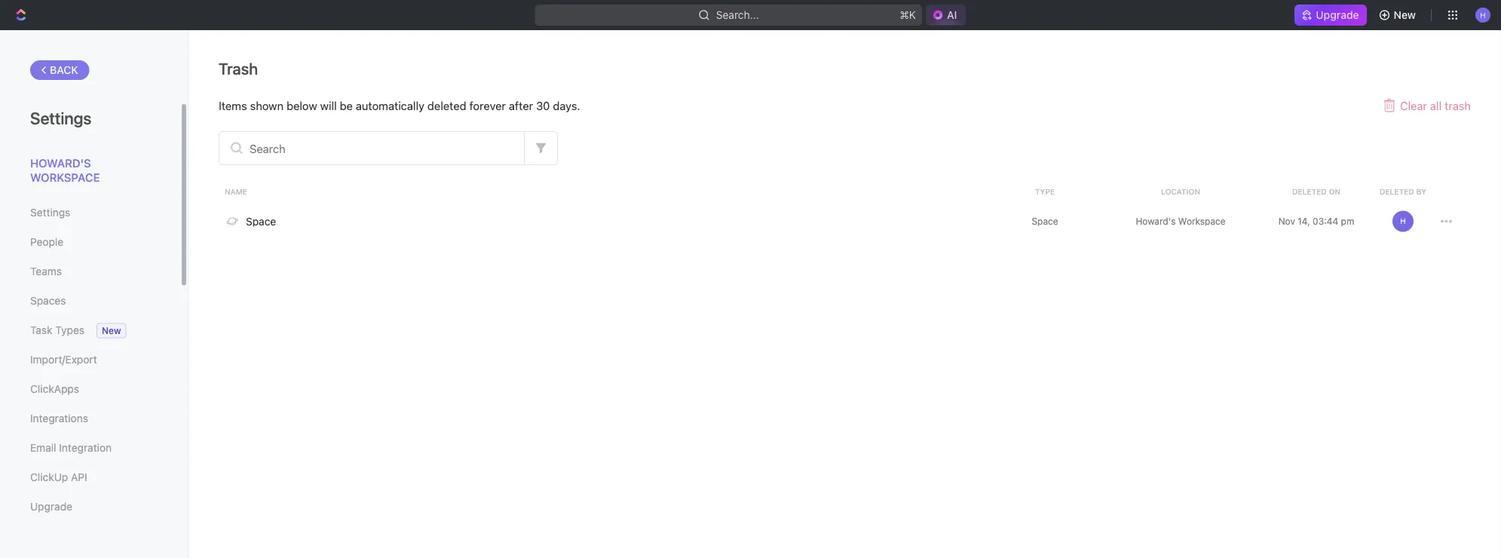 Task type: locate. For each thing, give the bounding box(es) containing it.
ai button
[[926, 5, 966, 26]]

0 horizontal spatial h
[[1401, 217, 1406, 225]]

0 vertical spatial h
[[1481, 10, 1486, 19]]

dropdown menu image
[[1441, 216, 1453, 227]]

0 vertical spatial howard's workspace
[[30, 156, 100, 184]]

0 horizontal spatial howard's workspace
[[30, 156, 100, 184]]

space
[[246, 215, 276, 227], [1032, 216, 1059, 227]]

howard's down location
[[1136, 216, 1176, 227]]

03:44
[[1313, 216, 1339, 227]]

1 horizontal spatial upgrade link
[[1295, 5, 1367, 26]]

30
[[536, 99, 550, 112]]

0 horizontal spatial deleted
[[1293, 187, 1327, 196]]

email integration link
[[30, 435, 150, 461]]

1 vertical spatial workspace
[[1179, 216, 1226, 227]]

ai
[[947, 9, 957, 21]]

1 deleted from the left
[[1293, 187, 1327, 196]]

1 vertical spatial upgrade
[[30, 500, 72, 513]]

back
[[50, 64, 78, 76]]

0 vertical spatial settings
[[30, 108, 92, 127]]

1 horizontal spatial h
[[1481, 10, 1486, 19]]

0 vertical spatial upgrade
[[1316, 9, 1359, 21]]

on
[[1329, 187, 1341, 196]]

workspace down location
[[1179, 216, 1226, 227]]

space down type
[[1032, 216, 1059, 227]]

1 vertical spatial settings
[[30, 206, 70, 219]]

1 horizontal spatial deleted
[[1380, 187, 1415, 196]]

deleted left on
[[1293, 187, 1327, 196]]

0 horizontal spatial howard's
[[30, 156, 91, 169]]

howard's up settings link
[[30, 156, 91, 169]]

0 vertical spatial new
[[1394, 9, 1416, 21]]

1 horizontal spatial new
[[1394, 9, 1416, 21]]

1 vertical spatial new
[[102, 325, 121, 336]]

deleted left by
[[1380, 187, 1415, 196]]

api
[[71, 471, 87, 483]]

upgrade down clickup
[[30, 500, 72, 513]]

name
[[225, 187, 247, 196]]

howard's
[[30, 156, 91, 169], [1136, 216, 1176, 227]]

1 horizontal spatial howard's workspace
[[1136, 216, 1226, 227]]

space down 'name'
[[246, 215, 276, 227]]

0 horizontal spatial new
[[102, 325, 121, 336]]

upgrade left new 'button'
[[1316, 9, 1359, 21]]

0 horizontal spatial workspace
[[30, 171, 100, 184]]

clickapps link
[[30, 376, 150, 402]]

new
[[1394, 9, 1416, 21], [102, 325, 121, 336]]

14,
[[1298, 216, 1311, 227]]

all
[[1431, 99, 1442, 112]]

back link
[[30, 60, 90, 80]]

clickup api link
[[30, 465, 150, 490]]

0 vertical spatial upgrade link
[[1295, 5, 1367, 26]]

settings down back link
[[30, 108, 92, 127]]

howard's workspace down location
[[1136, 216, 1226, 227]]

below
[[287, 99, 317, 112]]

1 horizontal spatial howard's
[[1136, 216, 1176, 227]]

be
[[340, 99, 353, 112]]

import/export
[[30, 353, 97, 366]]

0 vertical spatial howard's
[[30, 156, 91, 169]]

settings up people at the top left
[[30, 206, 70, 219]]

workspace
[[30, 171, 100, 184], [1179, 216, 1226, 227]]

2 settings from the top
[[30, 206, 70, 219]]

shown
[[250, 99, 284, 112]]

howard's workspace
[[30, 156, 100, 184], [1136, 216, 1226, 227]]

upgrade link
[[1295, 5, 1367, 26], [30, 494, 150, 520]]

0 horizontal spatial upgrade link
[[30, 494, 150, 520]]

new button
[[1373, 3, 1425, 27]]

clickup
[[30, 471, 68, 483]]

0 horizontal spatial upgrade
[[30, 500, 72, 513]]

type
[[1035, 187, 1055, 196]]

workspace up settings link
[[30, 171, 100, 184]]

0 vertical spatial workspace
[[30, 171, 100, 184]]

people link
[[30, 229, 150, 255]]

howard's workspace up settings link
[[30, 156, 100, 184]]

spaces link
[[30, 288, 150, 314]]

clear
[[1400, 99, 1428, 112]]

new inside new 'button'
[[1394, 9, 1416, 21]]

settings
[[30, 108, 92, 127], [30, 206, 70, 219]]

items shown below will be automatically deleted forever after 30 days.
[[219, 99, 580, 112]]

2 deleted from the left
[[1380, 187, 1415, 196]]

pm
[[1341, 216, 1355, 227]]

nov
[[1279, 216, 1296, 227]]

1 vertical spatial h
[[1401, 217, 1406, 225]]

clear all trash
[[1400, 99, 1471, 112]]

integration
[[59, 442, 112, 454]]

upgrade
[[1316, 9, 1359, 21], [30, 500, 72, 513]]

1 vertical spatial upgrade link
[[30, 494, 150, 520]]

1 horizontal spatial workspace
[[1179, 216, 1226, 227]]

deleted
[[1293, 187, 1327, 196], [1380, 187, 1415, 196]]

h
[[1481, 10, 1486, 19], [1401, 217, 1406, 225]]

will
[[320, 99, 337, 112]]

upgrade link left new 'button'
[[1295, 5, 1367, 26]]

upgrade link down clickup api link
[[30, 494, 150, 520]]



Task type: describe. For each thing, give the bounding box(es) containing it.
1 settings from the top
[[30, 108, 92, 127]]

workspace inside settings element
[[30, 171, 100, 184]]

import/export link
[[30, 347, 150, 373]]

task
[[30, 324, 52, 336]]

types
[[55, 324, 84, 336]]

nov 14, 03:44 pm
[[1279, 216, 1355, 227]]

deleted for deleted by
[[1380, 187, 1415, 196]]

upgrade inside settings element
[[30, 500, 72, 513]]

clickup api
[[30, 471, 87, 483]]

Search text field
[[219, 132, 524, 164]]

1 vertical spatial howard's
[[1136, 216, 1176, 227]]

settings link
[[30, 200, 150, 225]]

h inside dropdown button
[[1481, 10, 1486, 19]]

after
[[509, 99, 533, 112]]

integrations
[[30, 412, 88, 425]]

deleted for deleted on
[[1293, 187, 1327, 196]]

deleted on
[[1293, 187, 1341, 196]]

1 vertical spatial howard's workspace
[[1136, 216, 1226, 227]]

task types
[[30, 324, 84, 336]]

search...
[[716, 9, 759, 21]]

⌘k
[[900, 9, 916, 21]]

by
[[1417, 187, 1427, 196]]

automatically
[[356, 99, 425, 112]]

location
[[1161, 187, 1201, 196]]

people
[[30, 236, 63, 248]]

howard's workspace inside settings element
[[30, 156, 100, 184]]

email integration
[[30, 442, 112, 454]]

teams
[[30, 265, 62, 278]]

1 horizontal spatial upgrade
[[1316, 9, 1359, 21]]

h button
[[1471, 3, 1495, 27]]

trash
[[1445, 99, 1471, 112]]

email
[[30, 442, 56, 454]]

deleted
[[428, 99, 467, 112]]

items
[[219, 99, 247, 112]]

forever
[[470, 99, 506, 112]]

deleted by
[[1380, 187, 1427, 196]]

spaces
[[30, 294, 66, 307]]

days.
[[553, 99, 580, 112]]

settings element
[[0, 30, 189, 558]]

teams link
[[30, 259, 150, 284]]

upgrade link inside settings element
[[30, 494, 150, 520]]

new inside settings element
[[102, 325, 121, 336]]

0 horizontal spatial space
[[246, 215, 276, 227]]

clickapps
[[30, 383, 79, 395]]

integrations link
[[30, 406, 150, 431]]

trash
[[219, 59, 258, 78]]

1 horizontal spatial space
[[1032, 216, 1059, 227]]

howard's inside the howard's workspace
[[30, 156, 91, 169]]



Task type: vqa. For each thing, say whether or not it's contained in the screenshot.
the bottommost 2
no



